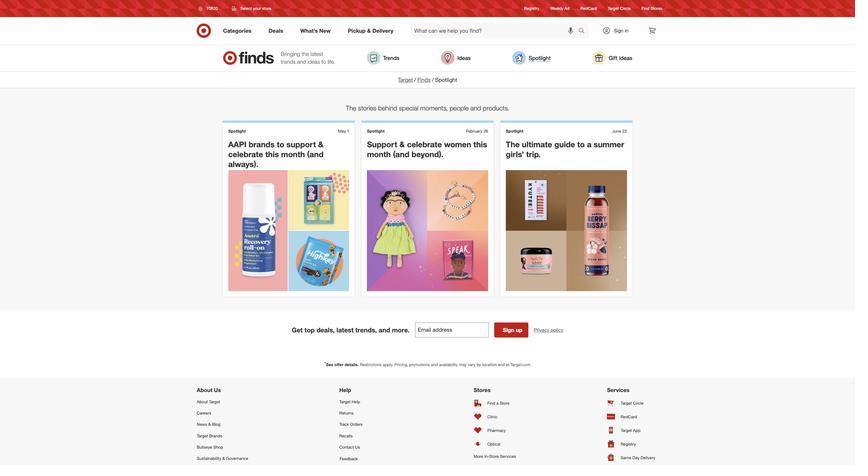Task type: describe. For each thing, give the bounding box(es) containing it.
track
[[339, 422, 349, 428]]

1 horizontal spatial help
[[352, 400, 360, 405]]

top
[[305, 326, 315, 334]]

aapi
[[228, 140, 247, 149]]

feedback button
[[339, 453, 383, 465]]

latest inside bringing the latest trends and ideas to life.
[[311, 51, 323, 57]]

sign in
[[614, 28, 629, 33]]

women
[[444, 140, 471, 149]]

trip.
[[526, 149, 541, 159]]

may
[[338, 129, 346, 134]]

select your store
[[240, 6, 271, 11]]

gift
[[609, 54, 618, 61]]

offer
[[334, 363, 344, 368]]

shop
[[213, 445, 223, 450]]

redcard link for target app link
[[607, 410, 658, 424]]

support
[[367, 140, 397, 149]]

what's new link
[[295, 23, 339, 38]]

weekly ad
[[550, 6, 570, 11]]

sustainability
[[197, 456, 221, 461]]

0 vertical spatial stores
[[651, 6, 662, 11]]

pharmacy link
[[474, 424, 516, 438]]

& for support & celebrate women this month (and beyond).
[[399, 140, 405, 149]]

girls'
[[506, 149, 524, 159]]

1 vertical spatial latest
[[337, 326, 354, 334]]

the ultimate guide  to a summer girls' trip.
[[506, 140, 624, 159]]

store for in-
[[489, 454, 499, 460]]

more in-store services
[[474, 454, 516, 460]]

the for the ultimate guide  to a summer girls' trip.
[[506, 140, 520, 149]]

aapi brands to support & celebrate this month 
(and always). image
[[228, 170, 349, 292]]

gift ideas link
[[592, 51, 632, 65]]

target brands
[[197, 434, 222, 439]]

returns link
[[339, 408, 383, 419]]

guide
[[554, 140, 575, 149]]

feedback
[[340, 457, 358, 462]]

apply.
[[383, 363, 393, 368]]

store
[[262, 6, 271, 11]]

clinic link
[[474, 410, 516, 424]]

70820 button
[[194, 2, 225, 15]]

1 vertical spatial services
[[500, 454, 516, 460]]

sustainability & governance
[[197, 456, 248, 461]]

weekly
[[550, 6, 563, 11]]

in-
[[484, 454, 489, 460]]

this inside support & celebrate women this month (and beyond).
[[473, 140, 487, 149]]

stories
[[358, 104, 376, 112]]

deals
[[269, 27, 283, 34]]

june
[[612, 129, 621, 134]]

find for find stores
[[642, 6, 649, 11]]

0 horizontal spatial help
[[339, 387, 351, 394]]

target left 'app'
[[621, 428, 632, 433]]

1 vertical spatial target circle
[[621, 401, 644, 406]]

target help
[[339, 400, 360, 405]]

target finds image
[[223, 51, 274, 65]]

orders
[[350, 422, 363, 428]]

find a store
[[487, 401, 509, 406]]

sign up button
[[494, 323, 528, 338]]

finds link
[[417, 76, 431, 83]]

clinic
[[487, 415, 498, 420]]

pricing,
[[394, 363, 408, 368]]

& for news & blog
[[208, 422, 211, 428]]

target brands link
[[197, 431, 248, 442]]

0 horizontal spatial registry
[[524, 6, 539, 11]]

0 vertical spatial services
[[607, 387, 629, 394]]

pickup & delivery
[[348, 27, 393, 34]]

to inside the ultimate guide  to a summer girls' trip.
[[577, 140, 585, 149]]

target up sign in link
[[608, 6, 619, 11]]

spotlight link
[[512, 51, 551, 65]]

a inside the ultimate guide  to a summer girls' trip.
[[587, 140, 592, 149]]

target left finds
[[398, 76, 413, 83]]

us for about us
[[214, 387, 221, 394]]

gift ideas
[[609, 54, 632, 61]]

to inside bringing the latest trends and ideas to life.
[[321, 58, 326, 65]]

up
[[516, 327, 522, 334]]

promotions
[[409, 363, 430, 368]]

target link
[[398, 76, 413, 83]]

may 1
[[338, 129, 349, 134]]

pharmacy
[[487, 428, 506, 433]]

delivery for same day delivery
[[641, 456, 655, 461]]

same day delivery
[[621, 456, 655, 461]]

and left at
[[498, 363, 505, 368]]

target up target app
[[621, 401, 632, 406]]

behind
[[378, 104, 397, 112]]

redcard link for the top target circle link
[[581, 6, 597, 11]]

target app
[[621, 428, 641, 433]]

privacy policy
[[534, 327, 563, 333]]

target app link
[[607, 424, 658, 438]]

sign for sign up
[[503, 327, 514, 334]]

careers link
[[197, 408, 248, 419]]

and left more.
[[379, 326, 390, 334]]

0 horizontal spatial redcard
[[581, 6, 597, 11]]

june 22
[[612, 129, 627, 134]]

about target link
[[197, 397, 248, 408]]

app
[[633, 428, 641, 433]]

store for a
[[500, 401, 509, 406]]

trends link
[[367, 51, 399, 65]]

the ultimate guide  to a summer girls' trip. image
[[506, 170, 627, 292]]

& for pickup & delivery
[[367, 27, 371, 34]]

this inside aapi brands to support & celebrate this month  (and always).
[[265, 149, 279, 159]]

and left availability
[[431, 363, 438, 368]]

moments,
[[420, 104, 448, 112]]

contact
[[339, 445, 354, 450]]

governance
[[226, 456, 248, 461]]

select your store button
[[228, 2, 276, 15]]

details.
[[345, 363, 359, 368]]

and inside bringing the latest trends and ideas to life.
[[297, 58, 306, 65]]

2 ideas from the left
[[619, 54, 632, 61]]

bringing
[[281, 51, 300, 57]]

news
[[197, 422, 207, 428]]

restrictions
[[360, 363, 382, 368]]

categories
[[223, 27, 251, 34]]

pickup
[[348, 27, 366, 34]]



Task type: locate. For each thing, give the bounding box(es) containing it.
1 horizontal spatial sign
[[614, 28, 624, 33]]

recalls link
[[339, 431, 383, 442]]

about for about us
[[197, 387, 212, 394]]

& inside support & celebrate women this month (and beyond).
[[399, 140, 405, 149]]

None text field
[[415, 323, 489, 338]]

1 vertical spatial registry
[[621, 442, 636, 447]]

summer
[[594, 140, 624, 149]]

1 horizontal spatial registry
[[621, 442, 636, 447]]

us right contact
[[355, 445, 360, 450]]

bullseye shop
[[197, 445, 223, 450]]

1 vertical spatial registry link
[[607, 438, 658, 451]]

target circle link up target app link
[[607, 397, 658, 410]]

1 / from the left
[[414, 76, 416, 83]]

0 horizontal spatial a
[[496, 401, 499, 406]]

1 horizontal spatial registry link
[[607, 438, 658, 451]]

delivery inside the same day delivery link
[[641, 456, 655, 461]]

redcard link up target app
[[607, 410, 658, 424]]

(and inside aapi brands to support & celebrate this month  (and always).
[[307, 149, 324, 159]]

/ left finds link
[[414, 76, 416, 83]]

at
[[506, 363, 509, 368]]

0 horizontal spatial store
[[489, 454, 499, 460]]

1 vertical spatial stores
[[474, 387, 491, 394]]

0 vertical spatial help
[[339, 387, 351, 394]]

1 horizontal spatial find
[[642, 6, 649, 11]]

1 horizontal spatial delivery
[[641, 456, 655, 461]]

the left stories
[[346, 104, 356, 112]]

0 horizontal spatial redcard link
[[581, 6, 597, 11]]

ideas link
[[441, 51, 471, 65]]

by
[[477, 363, 481, 368]]

find for find a store
[[487, 401, 495, 406]]

the up the girls'
[[506, 140, 520, 149]]

1 horizontal spatial circle
[[633, 401, 644, 406]]

trends
[[383, 54, 399, 61]]

month inside support & celebrate women this month (and beyond).
[[367, 149, 391, 159]]

categories link
[[217, 23, 260, 38]]

help up the returns link
[[352, 400, 360, 405]]

more
[[474, 454, 483, 460]]

0 vertical spatial registry link
[[524, 6, 539, 11]]

(and inside support & celebrate women this month (and beyond).
[[393, 149, 409, 159]]

0 horizontal spatial circle
[[620, 6, 631, 11]]

new
[[319, 27, 331, 34]]

a inside find a store link
[[496, 401, 499, 406]]

find stores
[[642, 6, 662, 11]]

2 / from the left
[[432, 76, 434, 83]]

0 vertical spatial latest
[[311, 51, 323, 57]]

2 about from the top
[[197, 400, 208, 405]]

sign left in
[[614, 28, 624, 33]]

find a store link
[[474, 397, 516, 410]]

0 vertical spatial target circle
[[608, 6, 631, 11]]

spotlight for aapi brands to support & celebrate this month  (and always).
[[228, 129, 246, 134]]

optical link
[[474, 438, 516, 451]]

70820
[[206, 6, 218, 11]]

support & celebrate women this month (and beyond).
[[367, 140, 487, 159]]

celebrate inside aapi brands to support & celebrate this month  (and always).
[[228, 149, 263, 159]]

& inside aapi brands to support & celebrate this month  (and always).
[[318, 140, 324, 149]]

2 (and from the left
[[393, 149, 409, 159]]

1 horizontal spatial /
[[432, 76, 434, 83]]

about us
[[197, 387, 221, 394]]

may
[[459, 363, 467, 368]]

delivery right day
[[641, 456, 655, 461]]

0 vertical spatial store
[[500, 401, 509, 406]]

1 horizontal spatial ideas
[[619, 54, 632, 61]]

1 vertical spatial find
[[487, 401, 495, 406]]

trends,
[[355, 326, 377, 334]]

circle up 'app'
[[633, 401, 644, 406]]

0 vertical spatial redcard link
[[581, 6, 597, 11]]

1 vertical spatial about
[[197, 400, 208, 405]]

a left the summer
[[587, 140, 592, 149]]

0 horizontal spatial delivery
[[372, 27, 393, 34]]

0 horizontal spatial services
[[500, 454, 516, 460]]

1 horizontal spatial the
[[506, 140, 520, 149]]

us up about target link
[[214, 387, 221, 394]]

about for about target
[[197, 400, 208, 405]]

1 vertical spatial redcard link
[[607, 410, 658, 424]]

redcard up target app
[[621, 415, 637, 420]]

*
[[325, 362, 326, 366]]

to right the "brands"
[[277, 140, 284, 149]]

vary
[[468, 363, 476, 368]]

1 vertical spatial store
[[489, 454, 499, 460]]

0 vertical spatial sign
[[614, 28, 624, 33]]

registry link down target app
[[607, 438, 658, 451]]

services
[[607, 387, 629, 394], [500, 454, 516, 460]]

1 vertical spatial a
[[496, 401, 499, 406]]

What can we help you find? suggestions appear below search field
[[410, 23, 580, 38]]

registry link left weekly
[[524, 6, 539, 11]]

0 horizontal spatial ideas
[[457, 54, 471, 61]]

store down optical link
[[489, 454, 499, 460]]

1 ideas from the left
[[457, 54, 471, 61]]

to left life.
[[321, 58, 326, 65]]

1 vertical spatial target circle link
[[607, 397, 658, 410]]

beyond).
[[412, 149, 444, 159]]

to inside aapi brands to support & celebrate this month  (and always).
[[277, 140, 284, 149]]

to right guide
[[577, 140, 585, 149]]

0 vertical spatial find
[[642, 6, 649, 11]]

news & blog link
[[197, 419, 248, 431]]

delivery right "pickup"
[[372, 27, 393, 34]]

and
[[297, 58, 306, 65], [470, 104, 481, 112], [379, 326, 390, 334], [431, 363, 438, 368], [498, 363, 505, 368]]

target circle up sign in
[[608, 6, 631, 11]]

store up clinic link
[[500, 401, 509, 406]]

pickup & delivery link
[[342, 23, 402, 38]]

search
[[575, 28, 592, 35]]

your
[[253, 6, 261, 11]]

celebrate inside support & celebrate women this month (and beyond).
[[407, 140, 442, 149]]

latest
[[311, 51, 323, 57], [337, 326, 354, 334]]

26
[[484, 129, 488, 134]]

1 horizontal spatial this
[[473, 140, 487, 149]]

1 horizontal spatial redcard link
[[607, 410, 658, 424]]

target down 'about us'
[[209, 400, 220, 405]]

special
[[399, 104, 418, 112]]

us for contact us
[[355, 445, 360, 450]]

sign inside button
[[503, 327, 514, 334]]

1 vertical spatial sign
[[503, 327, 514, 334]]

target / finds / spotlight
[[398, 76, 457, 83]]

target circle link up sign in
[[608, 6, 631, 11]]

1 vertical spatial us
[[355, 445, 360, 450]]

see
[[326, 363, 333, 368]]

the for the stories behind special moments, people and products.
[[346, 104, 356, 112]]

month
[[281, 149, 305, 159], [367, 149, 391, 159]]

spotlight for support & celebrate women this month (and beyond).
[[367, 129, 385, 134]]

celebrate up always).
[[228, 149, 263, 159]]

2 month from the left
[[367, 149, 391, 159]]

circle
[[620, 6, 631, 11], [633, 401, 644, 406]]

1 horizontal spatial store
[[500, 401, 509, 406]]

delivery
[[372, 27, 393, 34], [641, 456, 655, 461]]

sign in link
[[597, 23, 639, 38]]

deals,
[[316, 326, 335, 334]]

us
[[214, 387, 221, 394], [355, 445, 360, 450]]

0 horizontal spatial /
[[414, 76, 416, 83]]

aapi brands to support & celebrate this month  (and always).
[[228, 140, 324, 169]]

redcard right ad
[[581, 6, 597, 11]]

1 horizontal spatial latest
[[337, 326, 354, 334]]

1 vertical spatial help
[[352, 400, 360, 405]]

spotlight for the ultimate guide  to a summer girls' trip.
[[506, 129, 523, 134]]

help up target help
[[339, 387, 351, 394]]

circle up in
[[620, 6, 631, 11]]

availability
[[439, 363, 458, 368]]

a up clinic link
[[496, 401, 499, 406]]

0 vertical spatial redcard
[[581, 6, 597, 11]]

latest up ideas
[[311, 51, 323, 57]]

what's new
[[300, 27, 331, 34]]

&
[[367, 27, 371, 34], [318, 140, 324, 149], [399, 140, 405, 149], [208, 422, 211, 428], [222, 456, 225, 461]]

registry left weekly
[[524, 6, 539, 11]]

sign left up
[[503, 327, 514, 334]]

delivery for pickup & delivery
[[372, 27, 393, 34]]

0 horizontal spatial find
[[487, 401, 495, 406]]

0 vertical spatial the
[[346, 104, 356, 112]]

latest right deals,
[[337, 326, 354, 334]]

privacy
[[534, 327, 549, 333]]

redcard
[[581, 6, 597, 11], [621, 415, 637, 420]]

redcard link right ad
[[581, 6, 597, 11]]

1 vertical spatial circle
[[633, 401, 644, 406]]

0 vertical spatial target circle link
[[608, 6, 631, 11]]

always).
[[228, 159, 258, 169]]

find stores link
[[642, 6, 662, 11]]

/
[[414, 76, 416, 83], [432, 76, 434, 83]]

life.
[[328, 58, 335, 65]]

0 vertical spatial delivery
[[372, 27, 393, 34]]

0 horizontal spatial latest
[[311, 51, 323, 57]]

1 month from the left
[[281, 149, 305, 159]]

1 horizontal spatial redcard
[[621, 415, 637, 420]]

same day delivery link
[[607, 451, 658, 465]]

target circle up target app link
[[621, 401, 644, 406]]

0 horizontal spatial celebrate
[[228, 149, 263, 159]]

spotlight
[[529, 54, 551, 61], [435, 76, 457, 83], [228, 129, 246, 134], [367, 129, 385, 134], [506, 129, 523, 134]]

about target
[[197, 400, 220, 405]]

0 horizontal spatial month
[[281, 149, 305, 159]]

celebrate
[[407, 140, 442, 149], [228, 149, 263, 159]]

news & blog
[[197, 422, 220, 428]]

about up careers
[[197, 400, 208, 405]]

registry up same on the right bottom of page
[[621, 442, 636, 447]]

optical
[[487, 442, 500, 447]]

recalls
[[339, 434, 353, 439]]

0 vertical spatial circle
[[620, 6, 631, 11]]

about up about target
[[197, 387, 212, 394]]

1 horizontal spatial stores
[[651, 6, 662, 11]]

delivery inside pickup & delivery link
[[372, 27, 393, 34]]

february
[[466, 129, 482, 134]]

1 horizontal spatial to
[[321, 58, 326, 65]]

this down february 26
[[473, 140, 487, 149]]

1 horizontal spatial us
[[355, 445, 360, 450]]

1 horizontal spatial a
[[587, 140, 592, 149]]

1 horizontal spatial celebrate
[[407, 140, 442, 149]]

trends
[[281, 58, 296, 65]]

the inside the ultimate guide  to a summer girls' trip.
[[506, 140, 520, 149]]

and right people
[[470, 104, 481, 112]]

brands
[[209, 434, 222, 439]]

1 vertical spatial the
[[506, 140, 520, 149]]

ultimate
[[522, 140, 552, 149]]

1 horizontal spatial (and
[[393, 149, 409, 159]]

2 horizontal spatial to
[[577, 140, 585, 149]]

weekly ad link
[[550, 6, 570, 11]]

22
[[622, 129, 627, 134]]

0 horizontal spatial (and
[[307, 149, 324, 159]]

this down the "brands"
[[265, 149, 279, 159]]

0 vertical spatial us
[[214, 387, 221, 394]]

0 horizontal spatial to
[[277, 140, 284, 149]]

celebrate up beyond).
[[407, 140, 442, 149]]

contact us
[[339, 445, 360, 450]]

registry
[[524, 6, 539, 11], [621, 442, 636, 447]]

sign
[[614, 28, 624, 33], [503, 327, 514, 334]]

people
[[450, 104, 469, 112]]

target down the news in the left bottom of the page
[[197, 434, 208, 439]]

0 vertical spatial a
[[587, 140, 592, 149]]

0 horizontal spatial stores
[[474, 387, 491, 394]]

/ right finds link
[[432, 76, 434, 83]]

0 horizontal spatial this
[[265, 149, 279, 159]]

month inside aapi brands to support & celebrate this month  (and always).
[[281, 149, 305, 159]]

the
[[302, 51, 309, 57]]

careers
[[197, 411, 211, 416]]

stores
[[651, 6, 662, 11], [474, 387, 491, 394]]

target up returns
[[339, 400, 351, 405]]

0 horizontal spatial registry link
[[524, 6, 539, 11]]

1 (and from the left
[[307, 149, 324, 159]]

support & celebrate women this month (and beyond). image
[[367, 170, 488, 292]]

1 vertical spatial delivery
[[641, 456, 655, 461]]

what's
[[300, 27, 318, 34]]

returns
[[339, 411, 354, 416]]

sign for sign in
[[614, 28, 624, 33]]

0 horizontal spatial sign
[[503, 327, 514, 334]]

registry link
[[524, 6, 539, 11], [607, 438, 658, 451]]

track orders
[[339, 422, 363, 428]]

and down the
[[297, 58, 306, 65]]

0 vertical spatial registry
[[524, 6, 539, 11]]

track orders link
[[339, 419, 383, 431]]

ad
[[565, 6, 570, 11]]

1 vertical spatial redcard
[[621, 415, 637, 420]]

0 horizontal spatial us
[[214, 387, 221, 394]]

find
[[642, 6, 649, 11], [487, 401, 495, 406]]

1 horizontal spatial month
[[367, 149, 391, 159]]

0 vertical spatial about
[[197, 387, 212, 394]]

& for sustainability & governance
[[222, 456, 225, 461]]

1 about from the top
[[197, 387, 212, 394]]

more.
[[392, 326, 410, 334]]

0 horizontal spatial the
[[346, 104, 356, 112]]

1 horizontal spatial services
[[607, 387, 629, 394]]

ideas
[[308, 58, 320, 65]]



Task type: vqa. For each thing, say whether or not it's contained in the screenshot.
The Item to the left
no



